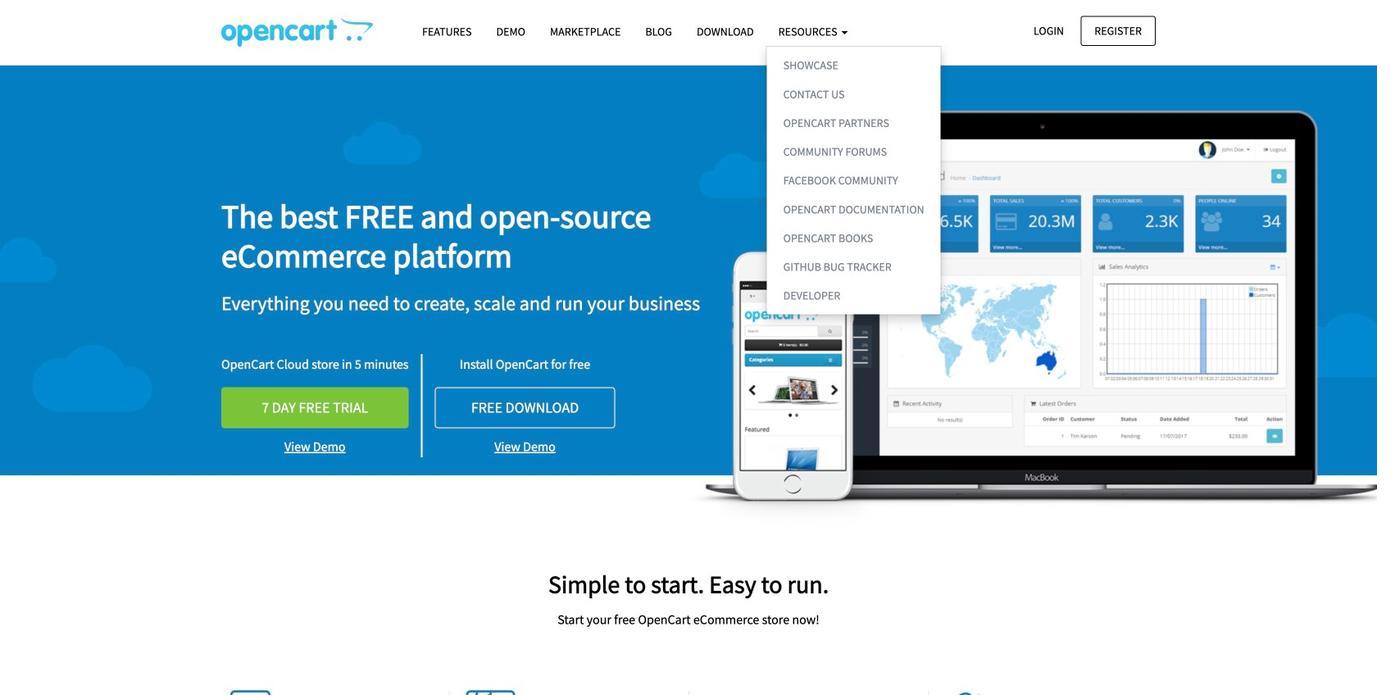 Task type: describe. For each thing, give the bounding box(es) containing it.
opencart - open source shopping cart solution image
[[221, 17, 373, 47]]



Task type: vqa. For each thing, say whether or not it's contained in the screenshot.
OpenCart - Open Source Shopping Cart Solution Image
yes



